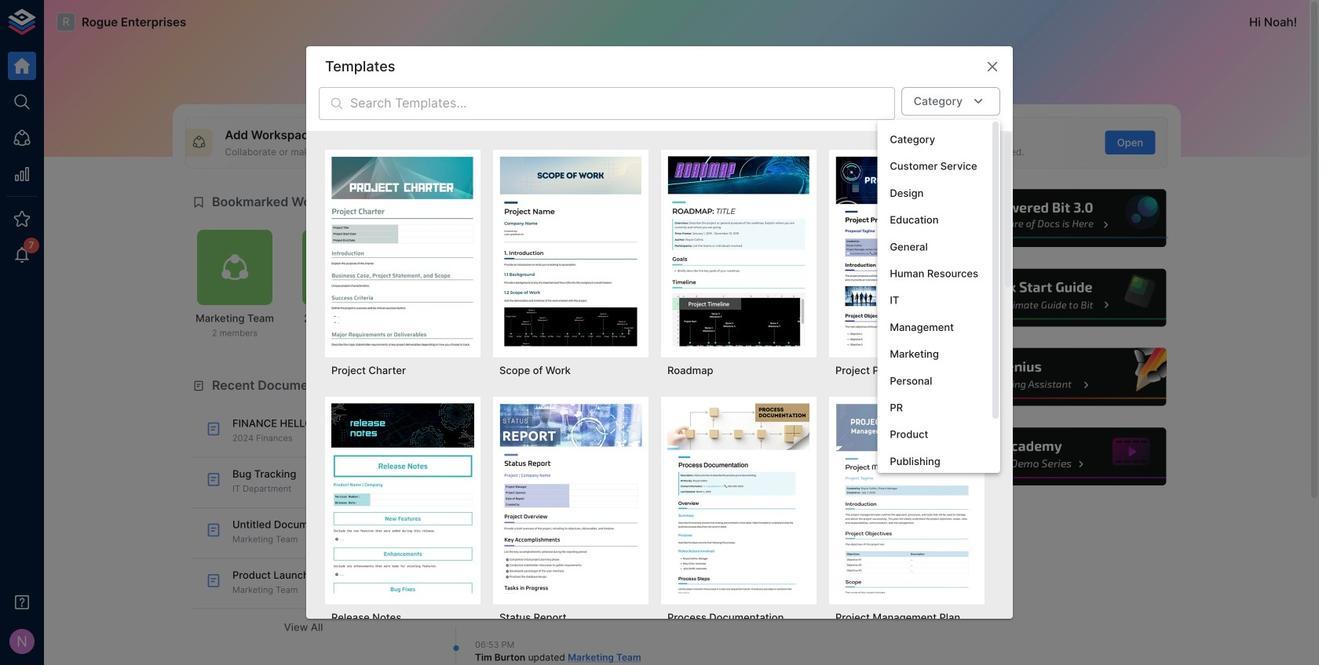 Task type: vqa. For each thing, say whether or not it's contained in the screenshot.
the Talent Acquisition Process Image
no



Task type: describe. For each thing, give the bounding box(es) containing it.
project proposal image
[[836, 156, 978, 347]]

4 help image from the top
[[932, 426, 1169, 488]]

roadmap image
[[668, 156, 810, 347]]

process documentation image
[[668, 403, 810, 594]]

1 help image from the top
[[932, 187, 1169, 250]]

status report image
[[499, 403, 642, 594]]

2 help image from the top
[[932, 267, 1169, 329]]



Task type: locate. For each thing, give the bounding box(es) containing it.
3 help image from the top
[[932, 346, 1169, 409]]

dialog
[[306, 46, 1013, 666]]

project management plan image
[[836, 403, 978, 594]]

help image
[[932, 187, 1169, 250], [932, 267, 1169, 329], [932, 346, 1169, 409], [932, 426, 1169, 488]]

release notes image
[[331, 403, 474, 594]]

project charter image
[[331, 156, 474, 347]]

Search Templates... text field
[[350, 87, 895, 120]]

scope of work image
[[499, 156, 642, 347]]



